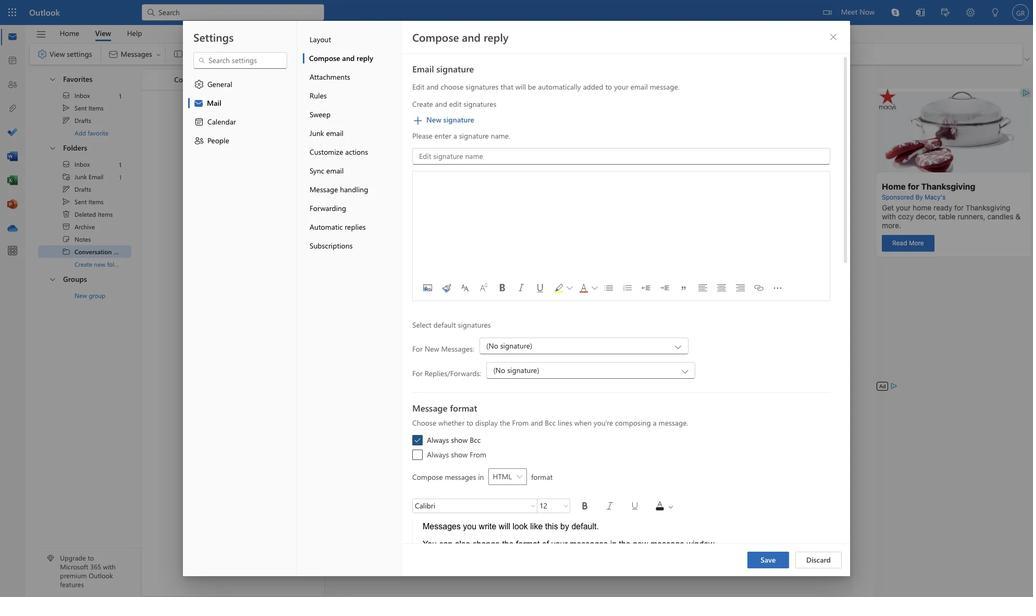 Task type: describe. For each thing, give the bounding box(es) containing it.
tree item containing 
[[38, 246, 134, 258]]


[[605, 501, 615, 511]]

0 vertical spatial format
[[450, 402, 477, 414]]

email for junk email
[[326, 128, 343, 138]]

0 horizontal spatial in
[[478, 472, 484, 482]]

folders
[[63, 143, 87, 153]]

application containing settings
[[0, 0, 1033, 597]]

 inside favorites tree item
[[48, 75, 57, 83]]

people image
[[7, 80, 18, 90]]

enter
[[435, 131, 451, 141]]

compose and reply inside button
[[309, 53, 373, 63]]

create new folder tree item
[[38, 258, 131, 271]]

1 for sent items
[[119, 91, 121, 100]]

attachments
[[310, 72, 350, 82]]

default
[[433, 320, 456, 330]]

microsoft
[[60, 563, 88, 571]]

select default signatures
[[412, 320, 491, 330]]

new inside tree item
[[75, 291, 87, 300]]

 inside  sent items  drafts
[[62, 116, 70, 125]]

 for  general
[[194, 79, 204, 90]]

edit and choose signatures that will be automatically added to your email message.
[[412, 82, 680, 92]]

Compose message format field
[[488, 469, 527, 486]]

home button
[[52, 25, 87, 41]]

 inside  drafts  sent items  deleted items  archive  notes  conversation history
[[62, 198, 70, 206]]

add favorite
[[75, 129, 108, 137]]

new group tree item
[[38, 289, 131, 302]]

2 vertical spatial items
[[98, 210, 113, 218]]

 inside  drafts  sent items  deleted items  archive  notes  conversation history
[[62, 185, 70, 193]]

meet
[[841, 7, 858, 17]]

automatically
[[538, 82, 581, 92]]

left-rail-appbar navigation
[[2, 25, 23, 241]]

choose
[[412, 418, 436, 428]]

your inside you're going places. take outlook with you for free. scan the qr code with your phone camera to download outlook mobile
[[558, 366, 573, 376]]

html
[[493, 472, 512, 482]]

3 tree item from the top
[[38, 114, 131, 127]]

layout group
[[168, 44, 271, 65]]

compose inside message format element
[[412, 472, 443, 482]]

 for highlight image
[[567, 285, 573, 291]]

choose
[[441, 82, 464, 92]]

2 vertical spatial signature
[[459, 131, 489, 141]]

files image
[[7, 104, 18, 114]]

 button
[[599, 496, 620, 517]]

help button
[[119, 25, 150, 41]]

view inside  view settings
[[50, 49, 65, 59]]

 junk email
[[62, 173, 103, 181]]

1 tree item from the top
[[38, 89, 131, 102]]

underline (⌘+u) image
[[532, 280, 548, 297]]

forwarding
[[310, 203, 346, 213]]

favorite
[[88, 129, 108, 137]]

0 horizontal spatial bcc
[[470, 435, 481, 445]]

settings heading
[[193, 30, 234, 44]]

compose messages in
[[412, 472, 484, 482]]

 button right font size text box at the right bottom of page
[[562, 499, 570, 513]]

view button
[[87, 25, 119, 41]]

1 vertical spatial format
[[531, 472, 553, 482]]

inbox for junk email
[[75, 160, 90, 168]]

scan
[[483, 366, 498, 376]]

with inside upgrade to microsoft 365 with premium outlook features
[[103, 563, 116, 571]]

premium
[[60, 571, 87, 580]]

create for create and edit signatures
[[412, 99, 433, 109]]

1 for junk email
[[119, 160, 121, 169]]

and right edit
[[427, 82, 439, 92]]

phone
[[575, 366, 595, 376]]

 button
[[825, 29, 842, 45]]

2 tree item from the top
[[38, 102, 131, 114]]

folder
[[107, 260, 123, 268]]

you inside message format element
[[463, 522, 477, 531]]

to inside message format element
[[467, 418, 473, 428]]

2 vertical spatial signatures
[[458, 320, 491, 330]]

tree item containing 
[[38, 220, 131, 233]]

by
[[560, 522, 569, 531]]

people
[[207, 136, 229, 145]]

 button for font color icon
[[591, 280, 598, 297]]

the right display
[[500, 418, 510, 428]]

align left image
[[694, 280, 711, 297]]

0 horizontal spatial from
[[470, 450, 486, 460]]

now
[[860, 7, 875, 17]]

message. inside email signature element
[[650, 82, 680, 92]]

add favorite tree item
[[38, 127, 131, 139]]

 inside folders tree item
[[48, 144, 57, 152]]

folders tree item
[[38, 139, 131, 158]]

download
[[631, 366, 663, 376]]

new inside message format element
[[633, 540, 648, 549]]

going
[[536, 351, 556, 361]]

when
[[574, 418, 592, 428]]

 for 
[[62, 91, 70, 100]]

history inside  drafts  sent items  deleted items  archive  notes  conversation history
[[114, 248, 134, 256]]

quote image
[[676, 280, 692, 297]]

of
[[542, 540, 549, 549]]

1 horizontal spatial bcc
[[545, 418, 556, 428]]

and left edit
[[435, 99, 447, 109]]

 inside  sent items  drafts
[[62, 104, 70, 112]]

can
[[439, 540, 453, 549]]

1 horizontal spatial in
[[610, 540, 617, 549]]

subscriptions button
[[303, 237, 401, 255]]

save button
[[747, 552, 789, 569]]

word image
[[7, 152, 18, 162]]

window.
[[687, 540, 716, 549]]

favorites
[[63, 74, 93, 84]]

reply inside button
[[357, 53, 373, 63]]

sync
[[310, 166, 324, 176]]

1 horizontal spatial messages
[[570, 540, 608, 549]]

favorites tree item
[[38, 70, 131, 89]]

automatic replies button
[[303, 218, 401, 237]]

compose and reply button
[[303, 49, 401, 68]]

archive
[[75, 223, 95, 231]]

 button for favorites
[[43, 70, 61, 88]]

 left font size text box at the right bottom of page
[[530, 503, 536, 509]]

show for from
[[451, 450, 468, 460]]

premium features image
[[47, 555, 54, 563]]

 for font color icon
[[592, 285, 598, 291]]

forwarding button
[[303, 199, 401, 218]]

always show bcc
[[427, 435, 481, 445]]

font color image
[[575, 280, 592, 297]]

message handling
[[310, 185, 368, 194]]

customize actions
[[310, 147, 368, 157]]

qr
[[513, 366, 523, 376]]

general
[[207, 79, 232, 89]]

will inside message format element
[[499, 522, 510, 531]]

like
[[530, 522, 543, 531]]

email inside tree item
[[89, 173, 103, 181]]

set your advertising preferences image
[[890, 382, 898, 390]]

message format
[[412, 402, 477, 414]]


[[62, 235, 70, 243]]

new for 
[[426, 115, 441, 125]]

email inside compose and reply tab panel
[[412, 63, 434, 75]]

1 horizontal spatial with
[[542, 366, 556, 376]]

bold (⌘+b) image
[[494, 280, 511, 297]]

settings
[[67, 49, 92, 59]]

 button up like
[[529, 499, 537, 513]]

 button for folders
[[43, 139, 61, 156]]

message for message format
[[412, 402, 448, 414]]

for for for new messages:
[[412, 344, 423, 354]]

create and edit signatures
[[412, 99, 496, 109]]

handling
[[340, 185, 368, 194]]

home
[[60, 28, 79, 38]]

bullets (⌘+.) image
[[600, 280, 617, 297]]

always for always show bcc
[[427, 435, 449, 445]]

and inside button
[[342, 53, 355, 63]]

0 vertical spatial compose
[[412, 30, 459, 44]]

conversation inside  drafts  sent items  deleted items  archive  notes  conversation history
[[75, 248, 112, 256]]

0 vertical spatial signature
[[436, 63, 474, 75]]

tree item containing 
[[38, 208, 131, 220]]

for replies/forwards:
[[412, 368, 481, 378]]

automatic replies
[[310, 222, 366, 232]]

signatures for choose
[[466, 82, 499, 92]]

take
[[582, 351, 597, 361]]

format painter image
[[438, 280, 455, 297]]

create new folder
[[75, 260, 123, 268]]

 for  view settings
[[37, 49, 47, 59]]

camera
[[597, 366, 621, 376]]

mail image
[[7, 32, 18, 42]]

compose and reply tab panel
[[402, 21, 850, 576]]

settings tab list
[[183, 21, 298, 576]]

show for bcc
[[451, 435, 468, 445]]


[[62, 248, 70, 256]]

help
[[127, 28, 142, 38]]

calendar image
[[7, 56, 18, 66]]

added
[[583, 82, 603, 92]]

discard
[[806, 555, 831, 565]]


[[414, 437, 421, 444]]

edit
[[449, 99, 462, 109]]

edit
[[412, 82, 425, 92]]

0 horizontal spatial a
[[453, 131, 457, 141]]

messages:
[[441, 344, 474, 354]]

customize
[[310, 147, 343, 157]]

group
[[89, 291, 105, 300]]


[[194, 136, 204, 146]]

you're going places. take outlook with you for free. scan the qr code with your phone camera to download outlook mobile
[[483, 351, 716, 376]]

write
[[479, 522, 496, 531]]

outlook banner
[[0, 0, 1033, 25]]



Task type: vqa. For each thing, say whether or not it's contained in the screenshot.
YOU'RE GOING PLACES. TAKE OUTLOOK WITH YOU FOR FREE. SCAN THE QR CODE WITH YOUR PHONE CAMERA TO DOWNLOAD OUTLOOK MOBILE
yes



Task type: locate. For each thing, give the bounding box(es) containing it.
outlook inside upgrade to microsoft 365 with premium outlook features
[[89, 571, 113, 580]]

tree item up  junk email
[[38, 158, 131, 170]]

history inside message list section
[[220, 74, 244, 84]]

history up folder at the left top of the page
[[114, 248, 134, 256]]


[[62, 210, 70, 218]]

 button
[[649, 496, 676, 517]]

bcc left lines at the right
[[545, 418, 556, 428]]

1 vertical spatial new
[[75, 291, 87, 300]]

0 vertical spatial messages
[[445, 472, 476, 482]]

2 vertical spatial email
[[326, 166, 344, 176]]

message down sync email
[[310, 185, 338, 194]]

tree item
[[38, 89, 131, 102], [38, 102, 131, 114], [38, 114, 131, 127], [38, 158, 131, 170], [38, 170, 131, 183], [38, 183, 131, 195], [38, 195, 131, 208], [38, 208, 131, 220], [38, 220, 131, 233], [38, 233, 131, 246], [38, 246, 134, 258]]

and inside message format element
[[531, 418, 543, 428]]

display
[[475, 418, 498, 428]]

tree item down folders tree item
[[38, 170, 131, 183]]

tree item down favorites
[[38, 89, 131, 102]]

0 vertical spatial view
[[95, 28, 111, 38]]

dialog containing settings
[[0, 0, 1033, 597]]

new inside tree item
[[94, 260, 105, 268]]

1 sent from the top
[[75, 104, 87, 112]]

0 vertical spatial bcc
[[545, 418, 556, 428]]

junk email
[[310, 128, 343, 138]]

you're
[[514, 351, 534, 361]]

please
[[412, 131, 433, 141]]

replies/forwards:
[[425, 368, 481, 378]]

subscriptions
[[310, 241, 353, 251]]

 inside  view settings
[[37, 49, 47, 59]]

signature inside the  new signature
[[443, 115, 474, 125]]

 button left bullets (⌘+.) image at the right top of the page
[[591, 280, 598, 297]]

1 vertical spatial 
[[62, 185, 70, 193]]

tree item up add favorite tree item
[[38, 102, 131, 114]]

1 vertical spatial create
[[75, 260, 92, 268]]


[[193, 98, 204, 108]]

 inside settings tab list
[[194, 79, 204, 90]]

signature down edit
[[443, 115, 474, 125]]

1 vertical spatial sent
[[75, 198, 87, 206]]

0 horizontal spatial conversation
[[75, 248, 112, 256]]


[[62, 104, 70, 112], [62, 198, 70, 206]]

2 always from the top
[[427, 450, 449, 460]]

items right deleted
[[98, 210, 113, 218]]

email right the sync
[[326, 166, 344, 176]]

with down going
[[542, 366, 556, 376]]

create inside email signature element
[[412, 99, 433, 109]]

1 vertical spatial inbox
[[75, 160, 90, 168]]

history down search settings search box
[[220, 74, 244, 84]]

show down always show bcc
[[451, 450, 468, 460]]

1 inside favorites tree
[[119, 91, 121, 100]]

0 vertical spatial new
[[426, 115, 441, 125]]

add
[[75, 129, 86, 137]]

 inbox down favorites
[[62, 91, 90, 100]]

tree item down deleted
[[38, 220, 131, 233]]

new down select
[[425, 344, 439, 354]]

inbox
[[75, 91, 90, 100], [75, 160, 90, 168]]

name.
[[491, 131, 510, 141]]

sent up deleted
[[75, 198, 87, 206]]

inbox for sent items
[[75, 91, 90, 100]]

signature up choose
[[436, 63, 474, 75]]

2 vertical spatial format
[[516, 540, 540, 549]]

1 vertical spatial signatures
[[464, 99, 496, 109]]

 new signature
[[413, 115, 474, 126]]

junk inside junk email button
[[310, 128, 324, 138]]

1 vertical spatial for
[[412, 368, 423, 378]]

 button for highlight image
[[566, 280, 573, 297]]

0 vertical spatial with
[[628, 351, 642, 361]]

1 horizontal spatial from
[[512, 418, 529, 428]]

signatures
[[466, 82, 499, 92], [464, 99, 496, 109], [458, 320, 491, 330]]

365
[[90, 563, 101, 571]]

1 vertical spatial 1
[[119, 160, 121, 169]]

 inside tree
[[62, 160, 70, 168]]

increase indent image
[[657, 280, 673, 297]]

format left the of
[[516, 540, 540, 549]]

1 vertical spatial messages
[[570, 540, 608, 549]]

in
[[478, 472, 484, 482], [610, 540, 617, 549]]

font size image
[[475, 280, 492, 297]]

2 1 from the top
[[119, 160, 121, 169]]

application
[[0, 0, 1033, 597]]

 inbox for junk email
[[62, 160, 90, 168]]

1 always from the top
[[427, 435, 449, 445]]

and down layout button
[[342, 53, 355, 63]]

 up 
[[62, 160, 70, 168]]

message handling button
[[303, 180, 401, 199]]

message. inside message format element
[[659, 418, 688, 428]]

 button left favorites
[[43, 70, 61, 88]]

1 vertical spatial 
[[194, 79, 204, 90]]

Search settings search field
[[205, 55, 276, 66]]

0 vertical spatial drafts
[[75, 116, 91, 125]]

0 horizontal spatial 
[[37, 49, 47, 59]]

email signature element
[[412, 82, 830, 379]]

will inside email signature element
[[515, 82, 526, 92]]

new left message
[[633, 540, 648, 549]]

junk down sweep
[[310, 128, 324, 138]]

message inside button
[[310, 185, 338, 194]]

1 right  junk email
[[119, 173, 121, 181]]

1 vertical spatial your
[[558, 366, 573, 376]]

a right enter
[[453, 131, 457, 141]]

0 vertical spatial history
[[220, 74, 244, 84]]

email right added
[[631, 82, 648, 92]]

tree item down archive
[[38, 233, 131, 246]]

composing
[[615, 418, 651, 428]]

 down favorites
[[62, 91, 70, 100]]

0 vertical spatial new
[[94, 260, 105, 268]]

conversation inside message list section
[[174, 74, 218, 84]]

0 vertical spatial reply
[[484, 30, 509, 44]]

Font text field
[[413, 500, 529, 512]]

look
[[513, 522, 528, 531]]

the down messages you write will look like this by default. in the bottom of the page
[[502, 540, 514, 549]]

 button left groups
[[43, 271, 61, 288]]

highlight image
[[550, 280, 567, 297]]

1 vertical spatial items
[[88, 198, 104, 206]]

messages
[[445, 472, 476, 482], [570, 540, 608, 549]]

outlook down free. at the right bottom of page
[[665, 366, 691, 376]]

and up email signature
[[462, 30, 481, 44]]

7 tree item from the top
[[38, 195, 131, 208]]

always show from
[[427, 450, 486, 460]]

2 vertical spatial your
[[551, 540, 568, 549]]

view inside button
[[95, 28, 111, 38]]

1 horizontal spatial view
[[95, 28, 111, 38]]

1  inbox from the top
[[62, 91, 90, 100]]

2  inbox from the top
[[62, 160, 90, 168]]

tree item up add
[[38, 114, 131, 127]]

your inside email signature element
[[614, 82, 629, 92]]

and left lines at the right
[[531, 418, 543, 428]]

 button inside folders tree item
[[43, 139, 61, 156]]

decrease indent image
[[638, 280, 655, 297]]

sweep
[[310, 109, 331, 119]]

email up customize actions
[[326, 128, 343, 138]]

compose up email signature
[[412, 30, 459, 44]]

your down places.
[[558, 366, 573, 376]]

font image
[[457, 280, 473, 297]]

dialog
[[0, 0, 1033, 597]]

0 vertical spatial a
[[453, 131, 457, 141]]

1 drafts from the top
[[75, 116, 91, 125]]

outlook
[[29, 7, 60, 18], [599, 351, 626, 361], [665, 366, 691, 376], [89, 571, 113, 580]]

compose and reply down layout button
[[309, 53, 373, 63]]

upgrade
[[60, 554, 86, 563]]

2 inbox from the top
[[75, 160, 90, 168]]

drafts down  junk email
[[75, 185, 91, 193]]

ad
[[879, 383, 886, 390]]

1  from the top
[[62, 116, 70, 125]]

view
[[95, 28, 111, 38], [50, 49, 65, 59]]

 drafts  sent items  deleted items  archive  notes  conversation history
[[62, 185, 134, 256]]

 down 
[[37, 49, 47, 59]]

tree
[[38, 158, 134, 271]]

1 vertical spatial view
[[50, 49, 65, 59]]

0 horizontal spatial message
[[310, 185, 338, 194]]

messages
[[423, 522, 461, 531]]

1 down folders tree item
[[119, 160, 121, 169]]

compose and reply up email signature
[[412, 30, 509, 44]]

you
[[644, 351, 656, 361], [463, 522, 477, 531]]

tree containing 
[[38, 158, 134, 271]]


[[630, 501, 640, 511]]

1 horizontal spatial message
[[412, 402, 448, 414]]

1 horizontal spatial compose and reply
[[412, 30, 509, 44]]

1 inbox from the top
[[75, 91, 90, 100]]

to inside email signature element
[[605, 82, 612, 92]]

compose down always show from
[[412, 472, 443, 482]]

0 horizontal spatial will
[[499, 522, 510, 531]]

message up choose
[[412, 402, 448, 414]]

from
[[512, 418, 529, 428], [470, 450, 486, 460]]

1 vertical spatial show
[[451, 450, 468, 460]]

customize actions button
[[303, 143, 401, 162]]

your right added
[[614, 82, 629, 92]]

 general
[[194, 79, 232, 90]]

message
[[310, 185, 338, 194], [412, 402, 448, 414]]

11 tree item from the top
[[38, 246, 134, 258]]

1 vertical spatial always
[[427, 450, 449, 460]]

6 tree item from the top
[[38, 183, 131, 195]]

0 vertical spatial 
[[62, 104, 70, 112]]

you're
[[594, 418, 613, 428]]

1 horizontal spatial email
[[412, 63, 434, 75]]

 inbox up  junk email
[[62, 160, 90, 168]]

1 vertical spatial you
[[463, 522, 477, 531]]

you inside you're going places. take outlook with you for free. scan the qr code with your phone camera to download outlook mobile
[[644, 351, 656, 361]]

onedrive image
[[7, 224, 18, 234]]

0 vertical spatial items
[[88, 104, 104, 112]]

your inside message format element
[[551, 540, 568, 549]]

0 horizontal spatial 
[[567, 285, 573, 291]]

0 vertical spatial 1
[[119, 91, 121, 100]]

8 tree item from the top
[[38, 208, 131, 220]]

2 for from the top
[[412, 368, 423, 378]]

new left folder at the left top of the page
[[94, 260, 105, 268]]

2  from the top
[[62, 160, 70, 168]]


[[37, 49, 47, 59], [194, 79, 204, 90]]

0 vertical spatial  inbox
[[62, 91, 90, 100]]

items up favorite
[[88, 104, 104, 112]]

items
[[88, 104, 104, 112], [88, 198, 104, 206], [98, 210, 113, 218]]

outlook right premium
[[89, 571, 113, 580]]

compose inside button
[[309, 53, 340, 63]]

0 horizontal spatial history
[[114, 248, 134, 256]]


[[62, 173, 70, 181]]

5 tree item from the top
[[38, 170, 131, 183]]

1 vertical spatial email
[[326, 128, 343, 138]]

0 vertical spatial 
[[62, 91, 70, 100]]

0 vertical spatial message
[[310, 185, 338, 194]]

0 vertical spatial for
[[412, 344, 423, 354]]

create inside tree item
[[75, 260, 92, 268]]

 inbox inside tree
[[62, 160, 90, 168]]

1  from the left
[[567, 285, 573, 291]]

items up deleted
[[88, 198, 104, 206]]

reply down layout button
[[357, 53, 373, 63]]

signature
[[436, 63, 474, 75], [443, 115, 474, 125], [459, 131, 489, 141]]

the left "qr" on the bottom of the page
[[500, 366, 511, 376]]

1 horizontal spatial new
[[633, 540, 648, 549]]

choose whether to display the from and bcc lines when you're composing a message.
[[412, 418, 688, 428]]

message format element
[[412, 418, 830, 550]]

drafts
[[75, 116, 91, 125], [75, 185, 91, 193]]

email inside compose and reply tab panel
[[631, 82, 648, 92]]

 button left folders
[[43, 139, 61, 156]]

2 drafts from the top
[[75, 185, 91, 193]]

1 vertical spatial in
[[610, 540, 617, 549]]

messages down the default.
[[570, 540, 608, 549]]

to right upgrade
[[88, 554, 94, 563]]

with right 365
[[103, 563, 116, 571]]

compose down the layout
[[309, 53, 340, 63]]

0 vertical spatial inbox
[[75, 91, 90, 100]]

0 vertical spatial email
[[412, 63, 434, 75]]

new inside the  new signature
[[426, 115, 441, 125]]

for left replies/forwards:
[[412, 368, 423, 378]]

1 horizontal spatial  button
[[591, 280, 598, 297]]

0 vertical spatial always
[[427, 435, 449, 445]]

1 vertical spatial new
[[633, 540, 648, 549]]

drafts inside  drafts  sent items  deleted items  archive  notes  conversation history
[[75, 185, 91, 193]]

reply inside tab panel
[[484, 30, 509, 44]]

conversation down  at the top left
[[174, 74, 218, 84]]

more apps image
[[7, 246, 18, 256]]

 button inside favorites tree item
[[43, 70, 61, 88]]

view left settings
[[50, 49, 65, 59]]

numbering (⌘+/) image
[[619, 280, 636, 297]]

 view settings
[[37, 49, 92, 59]]

a right composing
[[653, 418, 657, 428]]

0 vertical spatial 
[[37, 49, 47, 59]]

outlook link
[[29, 0, 60, 25]]

1 1 from the top
[[119, 91, 121, 100]]

0 vertical spatial you
[[644, 351, 656, 361]]

compose and reply heading
[[412, 30, 509, 44]]

format up font size text box at the right bottom of page
[[531, 472, 553, 482]]

10 tree item from the top
[[38, 233, 131, 246]]

create for create new folder
[[75, 260, 92, 268]]

2 sent from the top
[[75, 198, 87, 206]]

1 horizontal spatial conversation
[[174, 74, 218, 84]]

new for for
[[425, 344, 439, 354]]

0 horizontal spatial email
[[89, 173, 103, 181]]

layout
[[310, 34, 331, 44]]

sync email button
[[303, 162, 401, 180]]

junk email button
[[303, 124, 401, 143]]

for down select
[[412, 344, 423, 354]]

for
[[658, 351, 668, 361]]

tree item up deleted
[[38, 195, 131, 208]]

to inside upgrade to microsoft 365 with premium outlook features
[[88, 554, 94, 563]]

 button
[[566, 280, 573, 297], [591, 280, 598, 297]]

4 tree item from the top
[[38, 158, 131, 170]]

1 vertical spatial from
[[470, 450, 486, 460]]

notes
[[75, 235, 91, 243]]

places.
[[558, 351, 580, 361]]

0 vertical spatial create
[[412, 99, 433, 109]]

2 horizontal spatial with
[[628, 351, 642, 361]]

please enter a signature name.
[[412, 131, 510, 141]]

italic (⌘+i) image
[[513, 280, 530, 297]]

inbox inside favorites tree
[[75, 91, 90, 100]]

1 horizontal spatial will
[[515, 82, 526, 92]]

you left write
[[463, 522, 477, 531]]

signatures left 'that'
[[466, 82, 499, 92]]

0 vertical spatial email
[[631, 82, 648, 92]]

insert pictures inline image
[[419, 280, 436, 297]]


[[48, 75, 57, 83], [48, 144, 57, 152], [48, 275, 57, 283], [530, 503, 536, 509], [563, 503, 569, 509], [667, 503, 674, 511]]

deleted
[[75, 210, 96, 218]]

the down the  at the bottom
[[619, 540, 631, 549]]

settings
[[193, 30, 234, 44]]

 button for groups
[[43, 271, 61, 288]]

1 vertical spatial message.
[[659, 418, 688, 428]]

document
[[0, 0, 1033, 597]]

0 horizontal spatial  button
[[566, 280, 573, 297]]

 button
[[31, 26, 52, 43]]

3 1 from the top
[[119, 173, 121, 181]]

always down always show bcc
[[427, 450, 449, 460]]

drafts inside  sent items  drafts
[[75, 116, 91, 125]]

Font size text field
[[537, 500, 561, 512]]

0 vertical spatial your
[[614, 82, 629, 92]]

signatures for edit
[[464, 99, 496, 109]]

2  from the left
[[592, 285, 598, 291]]

meet now
[[841, 7, 875, 17]]

1 horizontal spatial reply
[[484, 30, 509, 44]]

to inside you're going places. take outlook with you for free. scan the qr code with your phone camera to download outlook mobile
[[623, 366, 629, 376]]

9 tree item from the top
[[38, 220, 131, 233]]

also
[[455, 540, 470, 549]]

2  from the top
[[62, 185, 70, 193]]

change
[[472, 540, 500, 549]]

outlook inside outlook banner
[[29, 7, 60, 18]]

0 horizontal spatial compose and reply
[[309, 53, 373, 63]]

you can also change the format of your messages in the new message window.
[[423, 540, 716, 549]]

1 vertical spatial drafts
[[75, 185, 91, 193]]

sweep button
[[303, 105, 401, 124]]

 inside popup button
[[667, 503, 674, 511]]

message
[[651, 540, 684, 549]]

sent up add
[[75, 104, 87, 112]]

sent
[[75, 104, 87, 112], [75, 198, 87, 206]]

0 vertical spatial sent
[[75, 104, 87, 112]]

 inbox inside favorites tree
[[62, 91, 90, 100]]

create up groups tree item
[[75, 260, 92, 268]]

1 vertical spatial  inbox
[[62, 160, 90, 168]]

1 horizontal spatial 
[[592, 285, 598, 291]]

tree item containing 
[[38, 170, 131, 183]]

reply down outlook banner
[[484, 30, 509, 44]]

 left bullets (⌘+.) image at the right top of the page
[[592, 285, 598, 291]]

junk inside tree item
[[75, 173, 87, 181]]

signature left the name.
[[459, 131, 489, 141]]

 down 
[[62, 185, 70, 193]]

tab list containing home
[[52, 25, 150, 41]]

tree item up archive
[[38, 208, 131, 220]]

2  from the top
[[62, 198, 70, 206]]

0 horizontal spatial create
[[75, 260, 92, 268]]

mobile
[[693, 366, 716, 376]]

tree item containing 
[[38, 233, 131, 246]]

view left help
[[95, 28, 111, 38]]

0 horizontal spatial view
[[50, 49, 65, 59]]

 inside groups tree item
[[48, 275, 57, 283]]

1 horizontal spatial 
[[194, 79, 204, 90]]

tree item down notes
[[38, 246, 134, 258]]


[[829, 33, 838, 41]]

your right the of
[[551, 540, 568, 549]]

1 vertical spatial bcc
[[470, 435, 481, 445]]

0 vertical spatial message.
[[650, 82, 680, 92]]

items inside  sent items  drafts
[[88, 104, 104, 112]]

will left look in the bottom of the page
[[499, 522, 510, 531]]

for for for replies/forwards:
[[412, 368, 423, 378]]

new right 
[[426, 115, 441, 125]]

messages down always show from
[[445, 472, 476, 482]]

whether
[[438, 418, 465, 428]]


[[580, 501, 590, 511]]

 button left font color icon
[[566, 280, 573, 297]]

1 horizontal spatial a
[[653, 418, 657, 428]]

email signature
[[412, 63, 474, 75]]

 inbox for sent items
[[62, 91, 90, 100]]

for new messages:
[[412, 344, 474, 354]]

1 show from the top
[[451, 435, 468, 445]]

 button
[[574, 496, 595, 517]]

compose and reply inside tab panel
[[412, 30, 509, 44]]

1  from the top
[[62, 91, 70, 100]]

message inside compose and reply tab panel
[[412, 402, 448, 414]]

default.
[[572, 522, 599, 531]]

will
[[515, 82, 526, 92], [499, 522, 510, 531]]


[[198, 57, 205, 64]]

 inside favorites tree
[[62, 91, 70, 100]]

excel image
[[7, 176, 18, 186]]

favorites tree
[[38, 66, 131, 139]]

lines
[[558, 418, 572, 428]]

you left for
[[644, 351, 656, 361]]

email for sync email
[[326, 166, 344, 176]]

message for message handling
[[310, 185, 338, 194]]

formatting options. list box
[[418, 276, 825, 301]]

0 horizontal spatial messages
[[445, 472, 476, 482]]

1 vertical spatial message
[[412, 402, 448, 414]]


[[413, 115, 423, 126]]

from right display
[[512, 418, 529, 428]]

1 vertical spatial reply
[[357, 53, 373, 63]]

 for 
[[62, 160, 70, 168]]

always for always show from
[[427, 450, 449, 460]]

1 vertical spatial 
[[62, 198, 70, 206]]

2 show from the top
[[451, 450, 468, 460]]

1  from the top
[[62, 104, 70, 112]]

 button inside groups tree item
[[43, 271, 61, 288]]

document containing settings
[[0, 0, 1033, 597]]

0 vertical spatial junk
[[310, 128, 324, 138]]

1 vertical spatial email
[[89, 173, 103, 181]]

to do image
[[7, 128, 18, 138]]

sent inside  sent items  drafts
[[75, 104, 87, 112]]

1  button from the left
[[566, 280, 573, 297]]

 right font size text box at the right bottom of page
[[563, 503, 569, 509]]

Signature text field
[[413, 171, 830, 276]]

Please enter a signature name. text field
[[418, 151, 825, 162]]

the inside you're going places. take outlook with you for free. scan the qr code with your phone camera to download outlook mobile
[[500, 366, 511, 376]]

sent inside  drafts  sent items  deleted items  archive  notes  conversation history
[[75, 198, 87, 206]]

powerpoint image
[[7, 200, 18, 210]]

 left folders
[[48, 144, 57, 152]]

0 horizontal spatial reply
[[357, 53, 373, 63]]

1 down favorites tree item
[[119, 91, 121, 100]]

groups tree item
[[38, 271, 131, 289]]

show up always show from
[[451, 435, 468, 445]]

1 vertical spatial junk
[[75, 173, 87, 181]]

compose and reply
[[412, 30, 509, 44], [309, 53, 373, 63]]

 right  button
[[667, 503, 674, 511]]

1 for from the top
[[412, 344, 423, 354]]

tab list
[[52, 25, 150, 41]]


[[194, 117, 204, 127]]

2  button from the left
[[591, 280, 598, 297]]

message list section
[[142, 67, 324, 597]]


[[567, 285, 573, 291], [592, 285, 598, 291]]

outlook up the camera
[[599, 351, 626, 361]]

0 vertical spatial signatures
[[466, 82, 499, 92]]

bcc
[[545, 418, 556, 428], [470, 435, 481, 445]]

drafts up add favorite tree item
[[75, 116, 91, 125]]


[[62, 91, 70, 100], [62, 160, 70, 168]]

format up "whether"
[[450, 402, 477, 414]]



